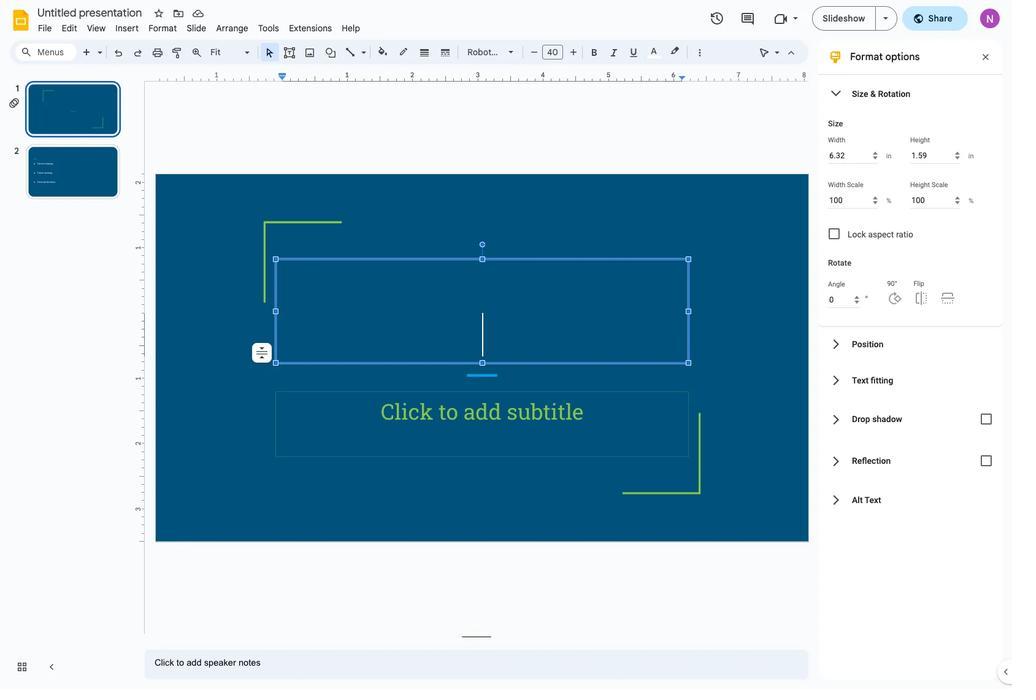 Task type: locate. For each thing, give the bounding box(es) containing it.
size left &
[[853, 89, 869, 99]]

option inside format options application
[[252, 343, 272, 363]]

Font size field
[[543, 45, 568, 63]]

font list. roboto slab selected. option
[[468, 44, 516, 61]]

Width, measured in inches. Value must be between 0.01 and 58712 text field
[[829, 147, 878, 164]]

format inside menu item
[[149, 23, 177, 34]]

% right height scale, measured in percents. value must be between 0.9 and 3683759 text field
[[969, 197, 974, 205]]

file menu item
[[33, 21, 57, 36]]

1 horizontal spatial scale
[[932, 181, 949, 189]]

size for size & rotation
[[853, 89, 869, 99]]

%
[[887, 197, 892, 205], [969, 197, 974, 205]]

Toggle shadow checkbox
[[975, 407, 999, 431]]

0 horizontal spatial scale
[[848, 181, 864, 189]]

1 vertical spatial text
[[865, 495, 882, 505]]

left margin image
[[157, 72, 286, 81]]

scale
[[848, 181, 864, 189], [932, 181, 949, 189]]

rotate
[[829, 258, 852, 268]]

size up the width, measured in inches. value must be between 0.01 and 58712 text box
[[829, 119, 844, 128]]

1 % from the left
[[887, 197, 892, 205]]

drop shadow tab
[[819, 398, 1003, 440]]

size inside tab
[[853, 89, 869, 99]]

drop shadow
[[853, 414, 903, 424]]

format down the star checkbox
[[149, 23, 177, 34]]

in for height
[[969, 152, 974, 160]]

1 horizontal spatial size
[[853, 89, 869, 99]]

menu bar containing file
[[33, 16, 365, 36]]

0 vertical spatial text
[[853, 375, 869, 385]]

toggle reflection image
[[975, 449, 999, 473]]

shape image
[[324, 44, 338, 61]]

1 scale from the left
[[848, 181, 864, 189]]

reflection
[[853, 456, 891, 466]]

2 % from the left
[[969, 197, 974, 205]]

navigation
[[0, 69, 135, 689]]

width
[[829, 136, 846, 144], [829, 181, 846, 189]]

1 height from the top
[[911, 136, 931, 144]]

width up the width, measured in inches. value must be between 0.01 and 58712 text box
[[829, 136, 846, 144]]

position
[[853, 339, 884, 349]]

text left fitting
[[853, 375, 869, 385]]

0 vertical spatial height
[[911, 136, 931, 144]]

0 vertical spatial size
[[853, 89, 869, 99]]

file
[[38, 23, 52, 34]]

tools menu item
[[253, 21, 284, 36]]

% up 'aspect'
[[887, 197, 892, 205]]

in
[[887, 152, 892, 160], [969, 152, 974, 160]]

in right the height, measured in inches. value must be between 0.01 and 58712 text field at right
[[969, 152, 974, 160]]

height for height scale
[[911, 181, 931, 189]]

extensions
[[289, 23, 332, 34]]

slide
[[187, 23, 206, 34]]

text fitting
[[853, 375, 894, 385]]

1 horizontal spatial format
[[851, 51, 883, 63]]

2 width from the top
[[829, 181, 846, 189]]

1 width from the top
[[829, 136, 846, 144]]

in right the width, measured in inches. value must be between 0.01 and 58712 text box
[[887, 152, 892, 160]]

edit
[[62, 23, 77, 34]]

Zoom text field
[[209, 44, 243, 61]]

scale for height scale
[[932, 181, 949, 189]]

roboto slab
[[468, 47, 516, 58]]

scale for width scale
[[848, 181, 864, 189]]

start slideshow (⌘+enter) image
[[884, 17, 888, 20]]

size
[[853, 89, 869, 99], [829, 119, 844, 128]]

Star checkbox
[[150, 5, 168, 22]]

0 horizontal spatial in
[[887, 152, 892, 160]]

height up height scale, measured in percents. value must be between 0.9 and 3683759 text field
[[911, 181, 931, 189]]

mode and view toolbar
[[755, 40, 802, 64]]

new slide with layout image
[[95, 44, 102, 48]]

menu bar
[[33, 16, 365, 36]]

1 vertical spatial height
[[911, 181, 931, 189]]

format left options
[[851, 51, 883, 63]]

height
[[911, 136, 931, 144], [911, 181, 931, 189]]

in for width
[[887, 152, 892, 160]]

format for format
[[149, 23, 177, 34]]

1 in from the left
[[887, 152, 892, 160]]

Font size text field
[[543, 45, 563, 60]]

highlight color image
[[668, 44, 682, 58]]

height up the height, measured in inches. value must be between 0.01 and 58712 text field at right
[[911, 136, 931, 144]]

2 in from the left
[[969, 152, 974, 160]]

0 horizontal spatial format
[[149, 23, 177, 34]]

rotation
[[879, 89, 911, 99]]

1 horizontal spatial %
[[969, 197, 974, 205]]

text
[[853, 375, 869, 385], [865, 495, 882, 505]]

width up "width scale, measured in percents. value must be between 0.9 and 928297" text box at the top of the page
[[829, 181, 846, 189]]

0 horizontal spatial %
[[887, 197, 892, 205]]

option
[[252, 343, 272, 363]]

share
[[929, 13, 953, 24]]

insert image image
[[303, 44, 317, 61]]

format inside section
[[851, 51, 883, 63]]

angle
[[829, 280, 846, 288]]

ratio
[[897, 230, 914, 239]]

90°
[[888, 280, 898, 288]]

1 horizontal spatial in
[[969, 152, 974, 160]]

edit menu item
[[57, 21, 82, 36]]

shadow
[[873, 414, 903, 424]]

2 height from the top
[[911, 181, 931, 189]]

Menus field
[[15, 44, 77, 61]]

0 vertical spatial format
[[149, 23, 177, 34]]

scale up "width scale, measured in percents. value must be between 0.9 and 928297" text box at the top of the page
[[848, 181, 864, 189]]

scale up height scale, measured in percents. value must be between 0.9 and 3683759 text field
[[932, 181, 949, 189]]

text right alt
[[865, 495, 882, 505]]

1 vertical spatial format
[[851, 51, 883, 63]]

insert
[[116, 23, 139, 34]]

format
[[149, 23, 177, 34], [851, 51, 883, 63]]

text fitting tab
[[819, 362, 1003, 398]]

2 scale from the left
[[932, 181, 949, 189]]

1 vertical spatial width
[[829, 181, 846, 189]]

options
[[886, 51, 920, 63]]

% for width scale
[[887, 197, 892, 205]]

0 horizontal spatial size
[[829, 119, 844, 128]]

0 vertical spatial width
[[829, 136, 846, 144]]

1 vertical spatial size
[[829, 119, 844, 128]]

width for width scale
[[829, 181, 846, 189]]



Task type: vqa. For each thing, say whether or not it's contained in the screenshot.
⌘+Option+G element
no



Task type: describe. For each thing, give the bounding box(es) containing it.
help
[[342, 23, 360, 34]]

navigation inside format options application
[[0, 69, 135, 689]]

flip
[[914, 280, 925, 288]]

arrange
[[216, 23, 249, 34]]

main toolbar
[[44, 0, 710, 579]]

border weight option
[[418, 44, 432, 61]]

live pointer settings image
[[772, 44, 780, 48]]

aspect
[[869, 230, 895, 239]]

Toggle reflection checkbox
[[975, 449, 999, 473]]

format options
[[851, 51, 920, 63]]

lock
[[848, 230, 867, 239]]

roboto
[[468, 47, 497, 58]]

alt
[[853, 495, 863, 505]]

lock aspect ratio
[[848, 230, 914, 239]]

position tab
[[819, 326, 1003, 362]]

tools
[[258, 23, 279, 34]]

menu bar banner
[[0, 0, 1013, 689]]

size & rotation tab
[[819, 75, 1003, 112]]

alt text
[[853, 495, 882, 505]]

Angle, measured in degrees. Value must be between 0 and 360 text field
[[829, 292, 860, 308]]

slideshow button
[[813, 6, 876, 31]]

size for size
[[829, 119, 844, 128]]

view menu item
[[82, 21, 111, 36]]

shrink text on overflow image
[[253, 344, 271, 362]]

format options section
[[819, 40, 1003, 679]]

format for format options
[[851, 51, 883, 63]]

arrange menu item
[[211, 21, 253, 36]]

extensions menu item
[[284, 21, 337, 36]]

width scale
[[829, 181, 864, 189]]

alt text tab
[[819, 482, 1003, 518]]

Lock aspect ratio checkbox
[[829, 228, 840, 239]]

right margin image
[[679, 72, 809, 81]]

height scale
[[911, 181, 949, 189]]

slab
[[499, 47, 516, 58]]

reflection tab
[[819, 440, 1003, 482]]

slide menu item
[[182, 21, 211, 36]]

Width Scale, measured in percents. Value must be between 0.9 and 928297 text field
[[829, 192, 878, 209]]

share button
[[903, 6, 969, 31]]

fill color: transparent image
[[376, 44, 390, 60]]

fitting
[[871, 375, 894, 385]]

% for height scale
[[969, 197, 974, 205]]

°
[[865, 294, 869, 305]]

Rename text field
[[33, 5, 149, 20]]

slideshow
[[823, 13, 866, 24]]

format menu item
[[144, 21, 182, 36]]

help menu item
[[337, 21, 365, 36]]

drop
[[853, 414, 871, 424]]

&
[[871, 89, 876, 99]]

border dash option
[[439, 44, 453, 61]]

insert menu item
[[111, 21, 144, 36]]

Zoom field
[[207, 44, 255, 61]]

width for width
[[829, 136, 846, 144]]

height for height
[[911, 136, 931, 144]]

size & rotation
[[853, 89, 911, 99]]

menu bar inside menu bar banner
[[33, 16, 365, 36]]

border color: transparent image
[[397, 44, 411, 60]]

Height Scale, measured in percents. Value must be between 0.9 and 3683759 text field
[[911, 192, 960, 209]]

toggle shadow image
[[975, 407, 999, 431]]

select line image
[[358, 44, 366, 48]]

Height, measured in inches. Value must be between 0.01 and 58712 text field
[[911, 147, 960, 164]]

text color image
[[648, 44, 661, 58]]

format options application
[[0, 0, 1013, 689]]

view
[[87, 23, 106, 34]]



